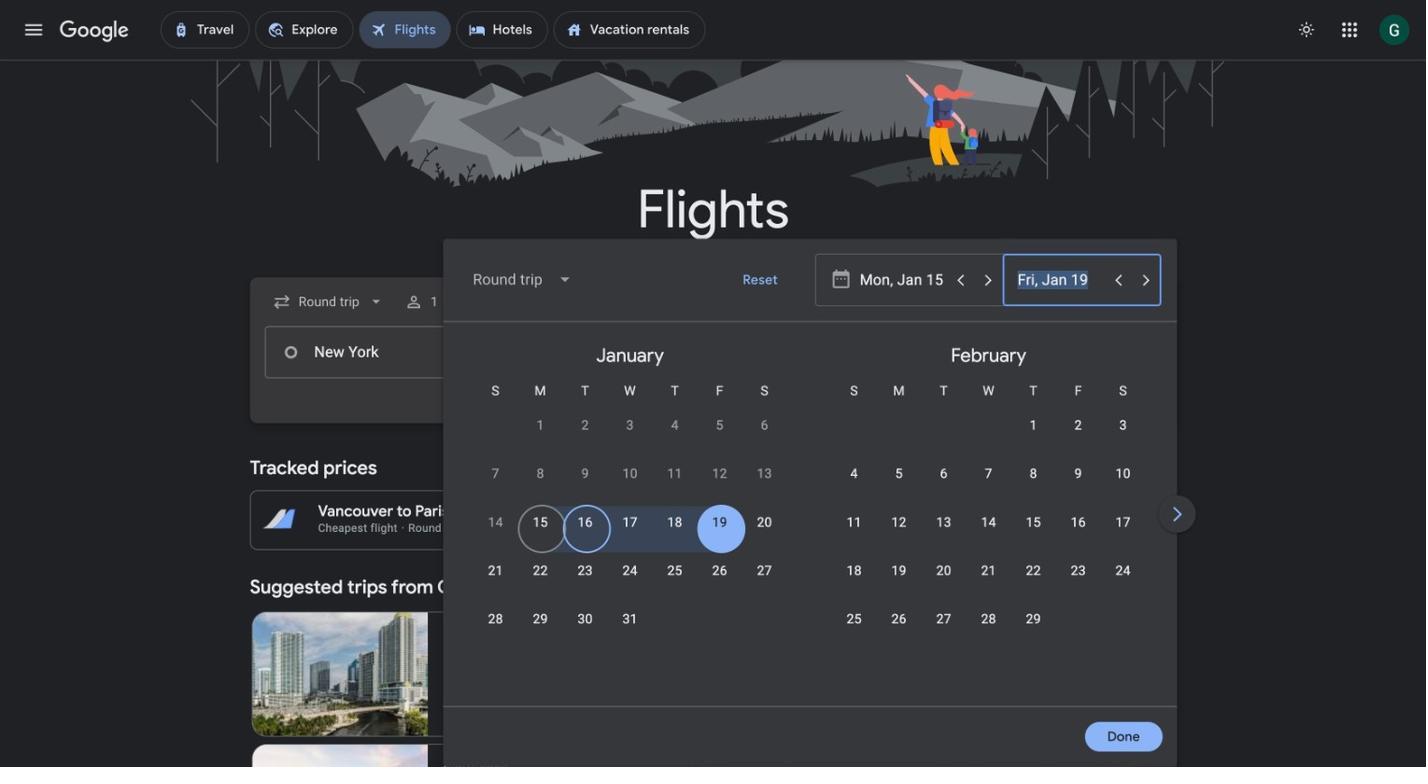 Task type: describe. For each thing, give the bounding box(es) containing it.
tue, feb 27 element
[[937, 611, 952, 629]]

next image
[[1155, 492, 1200, 537]]

thu, feb 29 element
[[1026, 611, 1041, 629]]

tue, jan 30 element
[[578, 611, 593, 629]]

sat, feb 17 element
[[1116, 514, 1131, 532]]

sun, feb 4 element
[[851, 465, 858, 484]]

fri, jan 5 element
[[716, 417, 724, 435]]

tue, jan 9 element
[[582, 465, 589, 484]]

Flight search field
[[235, 239, 1427, 768]]

thu, feb 1 element
[[1030, 417, 1038, 435]]

780 US dollars text field
[[1126, 503, 1161, 522]]

fri, feb 16 element
[[1071, 514, 1086, 532]]

row up wed, jan 24 element
[[473, 505, 787, 559]]

wed, feb 7 element
[[985, 465, 993, 484]]

spirit image
[[443, 667, 458, 682]]

sat, jan 20 element
[[757, 514, 772, 532]]

sun, feb 11 element
[[847, 514, 862, 532]]

thu, jan 11 element
[[668, 465, 683, 484]]

sun, jan 7 element
[[492, 465, 500, 484]]

fri, jan 19, return date. element
[[712, 514, 727, 532]]

sat, jan 6 element
[[761, 417, 769, 435]]

mon, feb 19 element
[[892, 562, 907, 581]]

row up fri, feb 9 element
[[1011, 401, 1146, 461]]

604 US dollars text field
[[502, 503, 538, 522]]

3 row group from the left
[[1168, 330, 1427, 700]]

mon, feb 26 element
[[892, 611, 907, 629]]

row up wed, feb 28 element on the right bottom of page
[[832, 554, 1146, 607]]

sat, feb 3 element
[[1120, 417, 1127, 435]]

wed, jan 24 element
[[623, 562, 638, 581]]

row up wed, feb 21 element on the right bottom
[[832, 505, 1146, 559]]

mon, jan 1 element
[[537, 417, 544, 435]]

thu, feb 15 element
[[1026, 514, 1041, 532]]

main menu image
[[22, 19, 45, 41]]

mon, jan 8 element
[[537, 465, 544, 484]]

wed, jan 3 element
[[626, 417, 634, 435]]

mon, jan 29 element
[[533, 611, 548, 629]]

2 row group from the left
[[810, 330, 1168, 700]]

Return text field
[[1017, 327, 1103, 378]]

row up the wed, jan 17 element
[[473, 457, 787, 510]]

row up wed, feb 14 element
[[832, 457, 1146, 510]]

fri, jan 12 element
[[712, 465, 727, 484]]



Task type: vqa. For each thing, say whether or not it's contained in the screenshot.
send
no



Task type: locate. For each thing, give the bounding box(es) containing it.
thu, jan 25 element
[[668, 562, 683, 581]]

sat, jan 13 element
[[757, 465, 772, 484]]

change appearance image
[[1285, 7, 1330, 52]]

row down tue, jan 23 element
[[473, 602, 653, 656]]

 image
[[401, 522, 405, 535]]

tue, feb 13 element
[[937, 514, 952, 532]]

row group
[[451, 330, 810, 700], [810, 330, 1168, 700], [1168, 330, 1427, 700]]

suggested trips from charlotte region
[[250, 566, 1177, 768]]

fri, jan 26 element
[[712, 562, 727, 581]]

thu, feb 22 element
[[1026, 562, 1041, 581]]

wed, jan 31 element
[[623, 611, 638, 629]]

thu, jan 4 element
[[671, 417, 679, 435]]

wed, feb 21 element
[[981, 562, 997, 581]]

None field
[[458, 258, 588, 303], [265, 285, 393, 319], [458, 258, 588, 303], [265, 285, 393, 319]]

sat, jan 27 element
[[757, 562, 772, 581]]

sat, feb 10 element
[[1116, 465, 1131, 484]]

None text field
[[265, 326, 528, 379]]

grid
[[451, 330, 1427, 718]]

wed, feb 28 element
[[981, 611, 997, 629]]

row down tue, feb 20 element
[[832, 602, 1056, 656]]

mon, jan 15, departure date. element
[[533, 514, 548, 532]]

sun, jan 21 element
[[488, 562, 503, 581]]

grid inside flight search field
[[451, 330, 1427, 718]]

mon, jan 22 element
[[533, 562, 548, 581]]

sat, feb 24 element
[[1116, 562, 1131, 581]]

sun, feb 18 element
[[847, 562, 862, 581]]

fri, feb 2 element
[[1075, 417, 1082, 435]]

mon, feb 12 element
[[892, 514, 907, 532]]

tue, jan 16 element
[[578, 514, 593, 532]]

tue, feb 20 element
[[937, 562, 952, 581]]

tue, jan 23 element
[[578, 562, 593, 581]]

tue, jan 2 element
[[582, 417, 589, 435]]

More info text field
[[831, 503, 850, 526]]

477 US dollars text field
[[508, 520, 538, 536]]

733 US dollars text field
[[1131, 520, 1161, 536]]

tracked prices region
[[250, 446, 1177, 551]]

wed, jan 17 element
[[623, 514, 638, 532]]

fri, feb 9 element
[[1075, 465, 1082, 484]]

wed, jan 10 element
[[623, 465, 638, 484]]

Return text field
[[1018, 255, 1104, 305]]

thu, jan 18 element
[[668, 514, 683, 532]]

mon, feb 5 element
[[896, 465, 903, 484]]

row up thu, jan 11 element
[[518, 401, 787, 461]]

fri, feb 23 element
[[1071, 562, 1086, 581]]

row up wed, jan 31 element
[[473, 554, 787, 607]]

sun, jan 14 element
[[488, 514, 503, 532]]

sun, jan 28 element
[[488, 611, 503, 629]]

tue, feb 6 element
[[940, 465, 948, 484]]

row
[[518, 401, 787, 461], [1011, 401, 1146, 461], [473, 457, 787, 510], [832, 457, 1146, 510], [473, 505, 787, 559], [832, 505, 1146, 559], [473, 554, 787, 607], [832, 554, 1146, 607], [473, 602, 653, 656], [832, 602, 1056, 656]]

1 row group from the left
[[451, 330, 810, 700]]

more info image
[[831, 503, 850, 522]]

wed, feb 14 element
[[981, 514, 997, 532]]

sun, feb 25 element
[[847, 611, 862, 629]]

Departure text field
[[860, 255, 946, 305]]

thu, feb 8 element
[[1030, 465, 1038, 484]]



